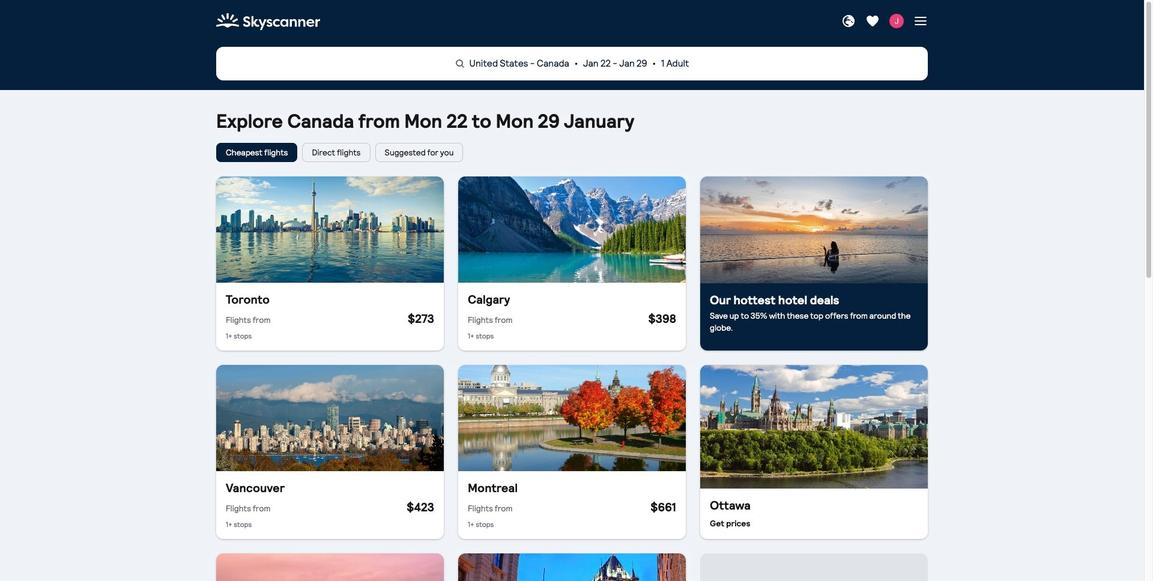 Task type: describe. For each thing, give the bounding box(es) containing it.
1+ stops flights to montreal  from $661. element
[[458, 471, 686, 539]]

saved flights image
[[866, 14, 880, 28]]

profile image
[[890, 14, 904, 28]]

regional settings image
[[841, 14, 856, 28]]

Cheapest flights button
[[216, 143, 298, 162]]

1+ stops flights to vancouver  from $423. element
[[216, 471, 444, 539]]



Task type: locate. For each thing, give the bounding box(es) containing it.
open menu image
[[914, 14, 928, 28]]

1+ stops flights to toronto  from $273. element
[[216, 283, 444, 351]]

Suggested for you button
[[375, 143, 463, 162]]

1+ stops flights to calgary  from $398. element
[[458, 283, 686, 351]]

Direct flights button
[[302, 143, 370, 162]]

get prices for flights to ottawa, . element
[[700, 489, 928, 539]]

skyscanner home image
[[216, 10, 320, 34]]



Task type: vqa. For each thing, say whether or not it's contained in the screenshot.
1+ Stops Flights To Calgary  From $398. "element"
yes



